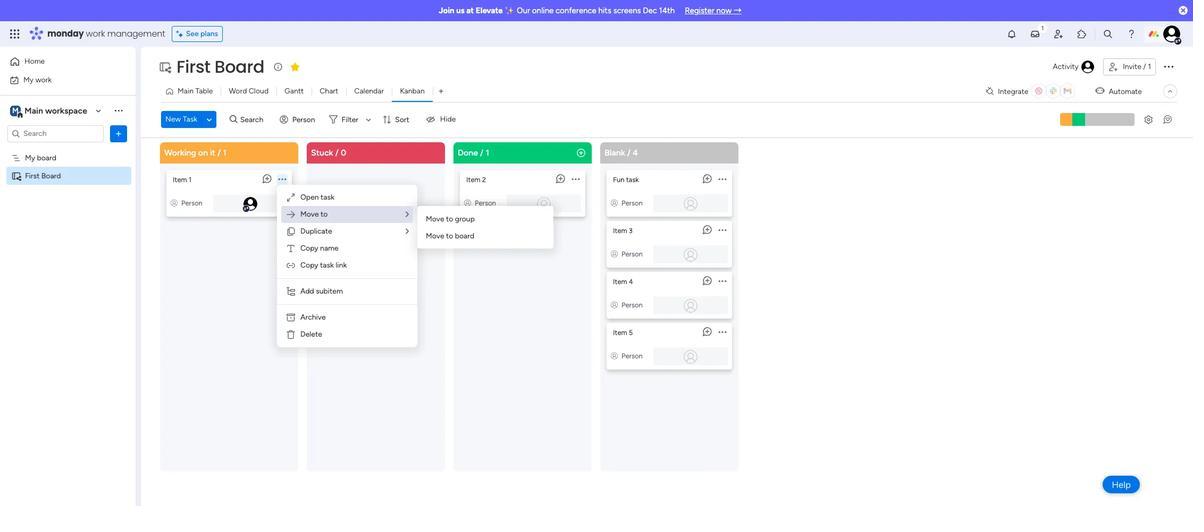Task type: locate. For each thing, give the bounding box(es) containing it.
first up main table
[[177, 55, 210, 79]]

1 vertical spatial first
[[25, 172, 40, 181]]

0 horizontal spatial list box
[[0, 147, 136, 329]]

2 list arrow image from the top
[[406, 228, 409, 236]]

0 vertical spatial board
[[215, 55, 264, 79]]

list arrow image left move to board
[[406, 228, 409, 236]]

list arrow image left the move to group
[[406, 211, 409, 219]]

0 horizontal spatial board
[[41, 172, 61, 181]]

at
[[467, 6, 474, 15]]

/ for blank
[[627, 148, 631, 158]]

copy task link image
[[286, 261, 296, 271]]

person down gantt button
[[292, 115, 315, 124]]

jacob simon image
[[1164, 26, 1181, 43]]

to for move to
[[321, 210, 328, 219]]

to left group
[[446, 215, 453, 224]]

person for item 4
[[622, 301, 643, 309]]

1 vertical spatial my
[[25, 153, 35, 162]]

1 right done
[[486, 148, 489, 158]]

move up move to board
[[426, 215, 444, 224]]

copy name image
[[286, 244, 296, 254]]

person
[[292, 115, 315, 124], [181, 199, 202, 207], [475, 199, 496, 207], [622, 199, 643, 207], [622, 250, 643, 258], [622, 301, 643, 309], [622, 352, 643, 360]]

activity
[[1053, 62, 1079, 71]]

workspace selection element
[[10, 104, 89, 118]]

dapulse person column image down item 5
[[611, 352, 618, 360]]

hide button
[[419, 111, 462, 128]]

my down the search in workspace field
[[25, 153, 35, 162]]

screens
[[614, 6, 641, 15]]

plans
[[201, 29, 218, 38]]

work for monday
[[86, 28, 105, 40]]

my for my board
[[25, 153, 35, 162]]

dapulse person column image down item 3
[[611, 250, 618, 258]]

2 vertical spatial task
[[320, 261, 334, 270]]

copy right copy task link icon
[[300, 261, 318, 270]]

0 horizontal spatial main
[[24, 106, 43, 116]]

dapulse person column image for item 3
[[611, 250, 618, 258]]

workspace image
[[10, 105, 21, 117]]

main right workspace icon
[[24, 106, 43, 116]]

calendar
[[354, 87, 384, 96]]

item 5
[[613, 329, 633, 337]]

first board inside list box
[[25, 172, 61, 181]]

0 vertical spatial options image
[[1163, 60, 1175, 73]]

chart button
[[312, 83, 346, 100]]

item left the 2
[[466, 176, 481, 184]]

1
[[1148, 62, 1151, 71], [223, 148, 227, 158], [486, 148, 489, 158], [189, 176, 192, 184]]

notifications image
[[1007, 29, 1017, 39]]

my work
[[23, 75, 52, 84]]

collapse board header image
[[1166, 87, 1175, 96]]

filter
[[342, 115, 358, 124]]

board down group
[[455, 232, 474, 241]]

First Board field
[[174, 55, 267, 79]]

/ right done
[[480, 148, 484, 158]]

stuck / 0
[[311, 148, 346, 158]]

4 up 5
[[629, 278, 633, 286]]

option
[[0, 148, 136, 150]]

new task image
[[576, 148, 587, 158]]

item left 3 on the top of page
[[613, 227, 627, 235]]

us
[[456, 6, 465, 15]]

0 horizontal spatial options image
[[113, 128, 124, 139]]

move to board
[[426, 232, 474, 241]]

add subitem image
[[286, 287, 296, 297]]

invite members image
[[1053, 29, 1064, 39]]

see plans
[[186, 29, 218, 38]]

4 right blank
[[633, 148, 638, 158]]

work
[[86, 28, 105, 40], [35, 75, 52, 84]]

move down open at top left
[[300, 210, 319, 219]]

1 right invite on the top right of the page
[[1148, 62, 1151, 71]]

1 vertical spatial work
[[35, 75, 52, 84]]

1 list arrow image from the top
[[406, 211, 409, 219]]

0 vertical spatial my
[[23, 75, 34, 84]]

2 copy from the top
[[300, 261, 318, 270]]

dapulse person column image down fun
[[611, 199, 618, 207]]

0 horizontal spatial board
[[37, 153, 56, 162]]

person down 5
[[622, 352, 643, 360]]

item for item 3
[[613, 227, 627, 235]]

main workspace
[[24, 106, 87, 116]]

0 vertical spatial work
[[86, 28, 105, 40]]

help
[[1112, 480, 1131, 491]]

1 horizontal spatial options image
[[1163, 60, 1175, 73]]

hide
[[440, 115, 456, 124]]

list arrow image for move to
[[406, 211, 409, 219]]

inbox image
[[1030, 29, 1041, 39]]

main inside button
[[178, 87, 194, 96]]

person right dapulse person column image
[[622, 301, 643, 309]]

to down "open task"
[[321, 210, 328, 219]]

apps image
[[1077, 29, 1088, 39]]

main table button
[[161, 83, 221, 100]]

options image up collapse board header icon
[[1163, 60, 1175, 73]]

person down 3 on the top of page
[[622, 250, 643, 258]]

person for item 2
[[475, 199, 496, 207]]

dapulse person column image for item 1
[[171, 199, 178, 207]]

1 vertical spatial task
[[321, 193, 334, 202]]

4
[[633, 148, 638, 158], [629, 278, 633, 286]]

1 vertical spatial first board
[[25, 172, 61, 181]]

1 horizontal spatial first
[[177, 55, 210, 79]]

1 inside button
[[1148, 62, 1151, 71]]

register now →
[[685, 6, 742, 15]]

task inside list box
[[626, 176, 639, 184]]

link
[[336, 261, 347, 270]]

0 horizontal spatial first board
[[25, 172, 61, 181]]

management
[[107, 28, 165, 40]]

main inside workspace selection element
[[24, 106, 43, 116]]

task for fun
[[626, 176, 639, 184]]

register
[[685, 6, 715, 15]]

item up dapulse person column image
[[613, 278, 627, 286]]

main for main workspace
[[24, 106, 43, 116]]

0 vertical spatial main
[[178, 87, 194, 96]]

move to group
[[426, 215, 475, 224]]

/ left 0
[[335, 148, 339, 158]]

/ right the it
[[218, 148, 221, 158]]

person down fun task
[[622, 199, 643, 207]]

1 vertical spatial board
[[455, 232, 474, 241]]

item down working
[[173, 176, 187, 184]]

word cloud
[[229, 87, 269, 96]]

it
[[210, 148, 215, 158]]

workspace options image
[[113, 105, 124, 116]]

work down home
[[35, 75, 52, 84]]

0 vertical spatial task
[[626, 176, 639, 184]]

1 down the working on it / 1
[[189, 176, 192, 184]]

0 vertical spatial copy
[[300, 244, 318, 253]]

1 horizontal spatial list box
[[607, 166, 732, 370]]

calendar button
[[346, 83, 392, 100]]

to for move to board
[[446, 232, 453, 241]]

done
[[458, 148, 478, 158]]

on
[[198, 148, 208, 158]]

list arrow image
[[406, 211, 409, 219], [406, 228, 409, 236]]

dapulse person column image for fun task
[[611, 199, 618, 207]]

move to
[[300, 210, 328, 219]]

board down the search in workspace field
[[37, 153, 56, 162]]

/
[[1144, 62, 1146, 71], [218, 148, 221, 158], [335, 148, 339, 158], [480, 148, 484, 158], [627, 148, 631, 158]]

task
[[626, 176, 639, 184], [321, 193, 334, 202], [320, 261, 334, 270]]

item for item 2
[[466, 176, 481, 184]]

dapulse person column image
[[171, 199, 178, 207], [464, 199, 471, 207], [611, 199, 618, 207], [611, 250, 618, 258], [611, 352, 618, 360]]

1 vertical spatial options image
[[113, 128, 124, 139]]

work inside button
[[35, 75, 52, 84]]

item
[[173, 176, 187, 184], [466, 176, 481, 184], [613, 227, 627, 235], [613, 278, 627, 286], [613, 329, 627, 337]]

first board down my board
[[25, 172, 61, 181]]

dapulse person column image down the item 1
[[171, 199, 178, 207]]

task right fun
[[626, 176, 639, 184]]

autopilot image
[[1096, 84, 1105, 98]]

main table
[[178, 87, 213, 96]]

Search in workspace field
[[22, 128, 89, 140]]

item 1
[[173, 176, 192, 184]]

copy down duplicate
[[300, 244, 318, 253]]

person for fun task
[[622, 199, 643, 207]]

my
[[23, 75, 34, 84], [25, 153, 35, 162]]

copy
[[300, 244, 318, 253], [300, 261, 318, 270]]

conference
[[556, 6, 597, 15]]

show board description image
[[272, 62, 285, 72]]

person down the item 1
[[181, 199, 202, 207]]

1 vertical spatial list arrow image
[[406, 228, 409, 236]]

task left link
[[320, 261, 334, 270]]

move for move to group
[[426, 215, 444, 224]]

to down the move to group
[[446, 232, 453, 241]]

hits
[[599, 6, 612, 15]]

to
[[321, 210, 328, 219], [446, 215, 453, 224], [446, 232, 453, 241]]

list box
[[0, 147, 136, 329], [607, 166, 732, 370]]

person inside popup button
[[292, 115, 315, 124]]

options image down workspace options icon on the left
[[113, 128, 124, 139]]

first right shareable board icon
[[25, 172, 40, 181]]

first board
[[177, 55, 264, 79], [25, 172, 61, 181]]

to for move to group
[[446, 215, 453, 224]]

first board up table
[[177, 55, 264, 79]]

Search field
[[238, 112, 269, 127]]

3
[[629, 227, 633, 235]]

row group
[[158, 142, 745, 507]]

help image
[[1126, 29, 1137, 39]]

move
[[300, 210, 319, 219], [426, 215, 444, 224], [426, 232, 444, 241]]

my inside button
[[23, 75, 34, 84]]

0 vertical spatial 4
[[633, 148, 638, 158]]

1 vertical spatial board
[[41, 172, 61, 181]]

0 vertical spatial first
[[177, 55, 210, 79]]

done / 1
[[458, 148, 489, 158]]

new task
[[165, 115, 197, 124]]

1 horizontal spatial work
[[86, 28, 105, 40]]

1 vertical spatial main
[[24, 106, 43, 116]]

work right monday
[[86, 28, 105, 40]]

online
[[532, 6, 554, 15]]

/ right blank
[[627, 148, 631, 158]]

my for my work
[[23, 75, 34, 84]]

person down the 2
[[475, 199, 496, 207]]

invite / 1
[[1123, 62, 1151, 71]]

task right open at top left
[[321, 193, 334, 202]]

1 horizontal spatial first board
[[177, 55, 264, 79]]

move down the move to group
[[426, 232, 444, 241]]

/ for done
[[480, 148, 484, 158]]

my inside list box
[[25, 153, 35, 162]]

1 copy from the top
[[300, 244, 318, 253]]

home button
[[6, 53, 114, 70]]

dec
[[643, 6, 657, 15]]

0 horizontal spatial first
[[25, 172, 40, 181]]

/ inside button
[[1144, 62, 1146, 71]]

0 vertical spatial board
[[37, 153, 56, 162]]

item left 5
[[613, 329, 627, 337]]

chart
[[320, 87, 338, 96]]

dapulse person column image up group
[[464, 199, 471, 207]]

board
[[37, 153, 56, 162], [455, 232, 474, 241]]

dapulse integrations image
[[986, 87, 994, 95]]

item for item 4
[[613, 278, 627, 286]]

help button
[[1103, 476, 1140, 494]]

main left table
[[178, 87, 194, 96]]

working
[[164, 148, 196, 158]]

arrow down image
[[362, 113, 375, 126]]

person button
[[275, 111, 321, 128]]

1 horizontal spatial main
[[178, 87, 194, 96]]

task
[[183, 115, 197, 124]]

board inside list box
[[41, 172, 61, 181]]

options image
[[1163, 60, 1175, 73], [113, 128, 124, 139]]

/ right invite on the top right of the page
[[1144, 62, 1146, 71]]

main
[[178, 87, 194, 96], [24, 106, 43, 116]]

person for item 1
[[181, 199, 202, 207]]

board
[[215, 55, 264, 79], [41, 172, 61, 181]]

join us at elevate ✨ our online conference hits screens dec 14th
[[439, 6, 675, 15]]

board up word
[[215, 55, 264, 79]]

my down home
[[23, 75, 34, 84]]

1 vertical spatial copy
[[300, 261, 318, 270]]

board down my board
[[41, 172, 61, 181]]

first inside list box
[[25, 172, 40, 181]]

list box containing fun task
[[607, 166, 732, 370]]

0 vertical spatial list arrow image
[[406, 211, 409, 219]]

copy name
[[300, 244, 339, 253]]

0 horizontal spatial work
[[35, 75, 52, 84]]

✨
[[505, 6, 515, 15]]

see
[[186, 29, 199, 38]]

table
[[195, 87, 213, 96]]



Task type: vqa. For each thing, say whether or not it's contained in the screenshot.
the left list box
yes



Task type: describe. For each thing, give the bounding box(es) containing it.
sort
[[395, 115, 409, 124]]

invite
[[1123, 62, 1142, 71]]

shareable board image
[[11, 171, 21, 181]]

board inside list box
[[37, 153, 56, 162]]

word cloud button
[[221, 83, 277, 100]]

move for move to board
[[426, 232, 444, 241]]

copy for copy name
[[300, 244, 318, 253]]

move for move to
[[300, 210, 319, 219]]

1 right the it
[[223, 148, 227, 158]]

name
[[320, 244, 339, 253]]

archive image
[[286, 313, 296, 323]]

copy for copy task link
[[300, 261, 318, 270]]

angle down image
[[207, 116, 212, 124]]

kanban button
[[392, 83, 433, 100]]

dapulse person column image
[[611, 301, 618, 309]]

kanban
[[400, 87, 425, 96]]

move to image
[[286, 210, 296, 220]]

fun
[[613, 176, 625, 184]]

/ for stuck
[[335, 148, 339, 158]]

workspace
[[45, 106, 87, 116]]

person for item 3
[[622, 250, 643, 258]]

subitem
[[316, 287, 343, 296]]

/ for invite
[[1144, 62, 1146, 71]]

gantt button
[[277, 83, 312, 100]]

list box inside 'row group'
[[607, 166, 732, 370]]

1 horizontal spatial board
[[215, 55, 264, 79]]

open
[[300, 193, 319, 202]]

integrate
[[998, 87, 1029, 96]]

activity button
[[1049, 58, 1099, 76]]

gantt
[[285, 87, 304, 96]]

add
[[300, 287, 314, 296]]

dapulse person column image for item 2
[[464, 199, 471, 207]]

now
[[717, 6, 732, 15]]

open task image
[[286, 193, 296, 203]]

list arrow image for duplicate
[[406, 228, 409, 236]]

new task button
[[161, 111, 202, 128]]

14th
[[659, 6, 675, 15]]

home
[[24, 57, 45, 66]]

group
[[455, 215, 475, 224]]

add view image
[[439, 87, 443, 95]]

person for item 5
[[622, 352, 643, 360]]

delete image
[[286, 330, 296, 340]]

task for copy
[[320, 261, 334, 270]]

→
[[734, 6, 742, 15]]

open task
[[300, 193, 334, 202]]

join
[[439, 6, 454, 15]]

working on it / 1
[[164, 148, 227, 158]]

work for my
[[35, 75, 52, 84]]

v2 search image
[[230, 114, 238, 126]]

elevate
[[476, 6, 503, 15]]

blank
[[605, 148, 625, 158]]

automate
[[1109, 87, 1142, 96]]

0
[[341, 148, 346, 158]]

see plans button
[[172, 26, 223, 42]]

row group containing working on it
[[158, 142, 745, 507]]

item for item 5
[[613, 329, 627, 337]]

shareable board image
[[158, 61, 171, 73]]

monday work management
[[47, 28, 165, 40]]

5
[[629, 329, 633, 337]]

my board
[[25, 153, 56, 162]]

fun task
[[613, 176, 639, 184]]

remove from favorites image
[[290, 61, 301, 72]]

select product image
[[10, 29, 20, 39]]

main for main table
[[178, 87, 194, 96]]

1 horizontal spatial board
[[455, 232, 474, 241]]

blank / 4
[[605, 148, 638, 158]]

1 vertical spatial 4
[[629, 278, 633, 286]]

add subitem
[[300, 287, 343, 296]]

search everything image
[[1103, 29, 1114, 39]]

filter button
[[325, 111, 375, 128]]

word
[[229, 87, 247, 96]]

1 image
[[1038, 22, 1048, 34]]

duplicate
[[300, 227, 332, 236]]

archive
[[300, 313, 326, 322]]

register now → link
[[685, 6, 742, 15]]

new
[[165, 115, 181, 124]]

item 3
[[613, 227, 633, 235]]

list box containing my board
[[0, 147, 136, 329]]

task for open
[[321, 193, 334, 202]]

item 4
[[613, 278, 633, 286]]

2
[[482, 176, 486, 184]]

my work button
[[6, 72, 114, 89]]

item 2
[[466, 176, 486, 184]]

duplicate image
[[286, 227, 296, 237]]

invite / 1 button
[[1103, 58, 1156, 76]]

stuck
[[311, 148, 333, 158]]

our
[[517, 6, 530, 15]]

0 vertical spatial first board
[[177, 55, 264, 79]]

item for item 1
[[173, 176, 187, 184]]

monday
[[47, 28, 84, 40]]

dapulse person column image for item 5
[[611, 352, 618, 360]]

cloud
[[249, 87, 269, 96]]

copy task link
[[300, 261, 347, 270]]

m
[[12, 106, 19, 115]]



